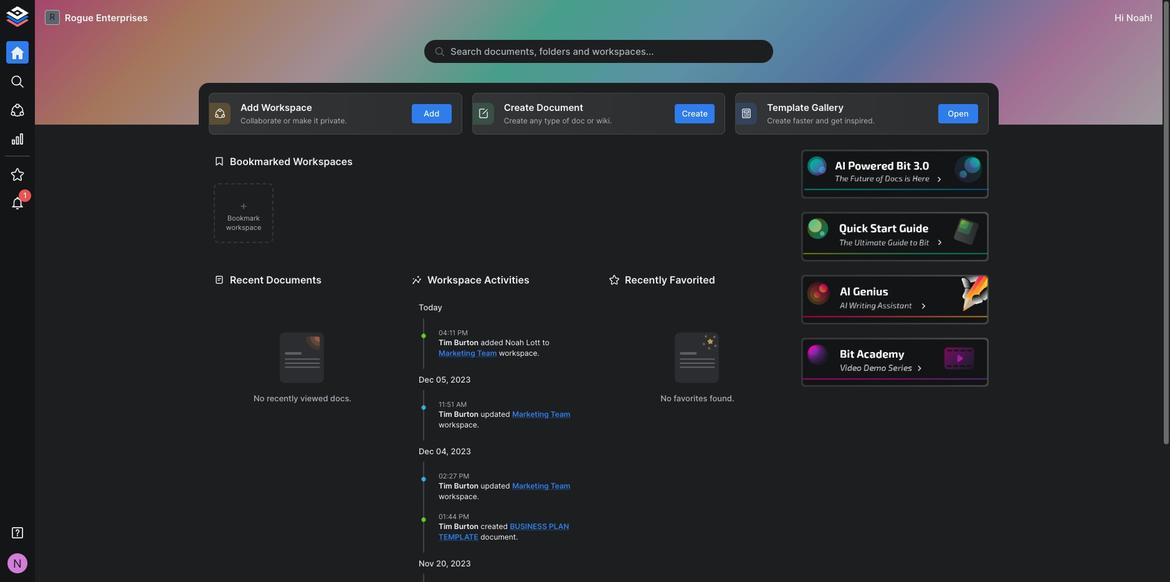 Task type: describe. For each thing, give the bounding box(es) containing it.
faster
[[793, 116, 814, 125]]

. inside 02:27 pm tim burton updated marketing team workspace .
[[477, 492, 479, 501]]

bookmark workspace
[[226, 214, 261, 232]]

folders
[[539, 46, 571, 57]]

make
[[293, 116, 312, 125]]

updated for 11:51 am tim burton updated marketing team workspace .
[[481, 410, 510, 419]]

create inside create button
[[682, 108, 708, 118]]

search
[[451, 46, 482, 57]]

workspace activities
[[428, 274, 530, 286]]

docs.
[[330, 393, 352, 403]]

01:44
[[439, 512, 457, 521]]

add for add
[[424, 108, 440, 118]]

type
[[545, 116, 560, 125]]

dec 04, 2023
[[419, 446, 471, 456]]

3 help image from the top
[[802, 275, 989, 324]]

2 vertical spatial pm
[[459, 512, 469, 521]]

create inside 'template gallery create faster and get inspired.'
[[768, 116, 791, 125]]

2023 for dec 05, 2023
[[451, 374, 471, 384]]

business plan template link
[[439, 522, 569, 542]]

05,
[[436, 374, 448, 384]]

0 vertical spatial marketing team link
[[439, 348, 497, 358]]

search documents, folders and workspaces... button
[[424, 40, 774, 63]]

1 horizontal spatial noah
[[1127, 12, 1150, 23]]

add button
[[412, 104, 452, 123]]

search documents, folders and workspaces...
[[451, 46, 654, 57]]

!
[[1150, 12, 1153, 23]]

of
[[562, 116, 570, 125]]

activities
[[484, 274, 530, 286]]

team inside 04:11 pm tim burton added noah lott to marketing team workspace .
[[477, 348, 497, 358]]

workspace inside 04:11 pm tim burton added noah lott to marketing team workspace .
[[499, 348, 538, 358]]

favorited
[[670, 274, 715, 286]]

4 help image from the top
[[802, 338, 989, 387]]

open
[[948, 108, 969, 118]]

workspaces
[[293, 155, 353, 167]]

any
[[530, 116, 542, 125]]

marketing team link for 02:27 pm tim burton updated marketing team workspace .
[[512, 481, 571, 491]]

am
[[456, 400, 467, 409]]

and inside 'template gallery create faster and get inspired.'
[[816, 116, 829, 125]]

nov
[[419, 558, 434, 568]]

bookmarked
[[230, 155, 291, 167]]

no for recent
[[254, 393, 265, 403]]

bookmarked workspaces
[[230, 155, 353, 167]]

it
[[314, 116, 318, 125]]

hi noah !
[[1115, 12, 1153, 23]]

business plan template
[[439, 522, 569, 542]]

1 help image from the top
[[802, 149, 989, 199]]

workspace inside 11:51 am tim burton updated marketing team workspace .
[[439, 420, 477, 429]]

template gallery create faster and get inspired.
[[768, 102, 875, 125]]

document
[[537, 102, 584, 113]]

and inside button
[[573, 46, 590, 57]]

tim for 02:27 pm tim burton updated marketing team workspace .
[[439, 481, 452, 491]]

add workspace collaborate or make it private.
[[241, 102, 347, 125]]

workspace inside 02:27 pm tim burton updated marketing team workspace .
[[439, 492, 477, 501]]

plan
[[549, 522, 569, 531]]

add for add workspace collaborate or make it private.
[[241, 102, 259, 113]]

recent
[[230, 274, 264, 286]]

workspaces...
[[592, 46, 654, 57]]

11:51
[[439, 400, 454, 409]]

favorites
[[674, 393, 708, 403]]

04:11
[[439, 328, 456, 337]]

marketing for 11:51 am tim burton updated marketing team workspace .
[[512, 410, 549, 419]]

recently favorited
[[625, 274, 715, 286]]

bookmark
[[227, 214, 260, 222]]

document
[[481, 532, 516, 542]]

1
[[23, 191, 27, 200]]



Task type: locate. For each thing, give the bounding box(es) containing it.
or right doc at the top
[[587, 116, 594, 125]]

or inside the create document create any type of doc or wiki.
[[587, 116, 594, 125]]

0 vertical spatial team
[[477, 348, 497, 358]]

team inside 11:51 am tim burton updated marketing team workspace .
[[551, 410, 571, 419]]

pm inside 04:11 pm tim burton added noah lott to marketing team workspace .
[[458, 328, 468, 337]]

1 vertical spatial marketing team link
[[512, 410, 571, 419]]

no recently viewed docs.
[[254, 393, 352, 403]]

02:27 pm tim burton updated marketing team workspace .
[[439, 472, 571, 501]]

2 vertical spatial 2023
[[451, 558, 471, 568]]

3 tim from the top
[[439, 481, 452, 491]]

workspace up today
[[428, 274, 482, 286]]

marketing inside 04:11 pm tim burton added noah lott to marketing team workspace .
[[439, 348, 475, 358]]

updated for 02:27 pm tim burton updated marketing team workspace .
[[481, 481, 510, 491]]

04:11 pm tim burton added noah lott to marketing team workspace .
[[439, 328, 550, 358]]

no for recently
[[661, 393, 672, 403]]

burton down '04:11' at the left bottom of the page
[[454, 338, 479, 347]]

tim down 11:51
[[439, 410, 452, 419]]

tim for 04:11 pm tim burton added noah lott to marketing team workspace .
[[439, 338, 452, 347]]

2023
[[451, 374, 471, 384], [451, 446, 471, 456], [451, 558, 471, 568]]

1 horizontal spatial and
[[816, 116, 829, 125]]

template
[[768, 102, 810, 113]]

create document create any type of doc or wiki.
[[504, 102, 612, 125]]

burton inside 04:11 pm tim burton added noah lott to marketing team workspace .
[[454, 338, 479, 347]]

recently
[[267, 393, 298, 403]]

dec 05, 2023
[[419, 374, 471, 384]]

1 dec from the top
[[419, 374, 434, 384]]

and down gallery
[[816, 116, 829, 125]]

or
[[284, 116, 291, 125], [587, 116, 594, 125]]

4 tim from the top
[[439, 522, 452, 531]]

0 vertical spatial dec
[[419, 374, 434, 384]]

tim
[[439, 338, 452, 347], [439, 410, 452, 419], [439, 481, 452, 491], [439, 522, 452, 531]]

2 updated from the top
[[481, 481, 510, 491]]

burton inside 02:27 pm tim burton updated marketing team workspace .
[[454, 481, 479, 491]]

dec for dec 04, 2023
[[419, 446, 434, 456]]

dec left 05,
[[419, 374, 434, 384]]

team
[[477, 348, 497, 358], [551, 410, 571, 419], [551, 481, 571, 491]]

0 horizontal spatial and
[[573, 46, 590, 57]]

tim inside 02:27 pm tim burton updated marketing team workspace .
[[439, 481, 452, 491]]

marketing inside 02:27 pm tim burton updated marketing team workspace .
[[512, 481, 549, 491]]

. inside 04:11 pm tim burton added noah lott to marketing team workspace .
[[538, 348, 540, 358]]

burton up template on the left of the page
[[454, 522, 479, 531]]

marketing team link
[[439, 348, 497, 358], [512, 410, 571, 419], [512, 481, 571, 491]]

1 horizontal spatial no
[[661, 393, 672, 403]]

04,
[[436, 446, 449, 456]]

add
[[241, 102, 259, 113], [424, 108, 440, 118]]

0 vertical spatial marketing
[[439, 348, 475, 358]]

pm right '04:11' at the left bottom of the page
[[458, 328, 468, 337]]

or left make
[[284, 116, 291, 125]]

0 vertical spatial pm
[[458, 328, 468, 337]]

dec left 04,
[[419, 446, 434, 456]]

pm inside 02:27 pm tim burton updated marketing team workspace .
[[459, 472, 470, 481]]

20,
[[436, 558, 449, 568]]

private.
[[321, 116, 347, 125]]

0 vertical spatial 2023
[[451, 374, 471, 384]]

workspace up 01:44 pm
[[439, 492, 477, 501]]

inspired.
[[845, 116, 875, 125]]

gallery
[[812, 102, 844, 113]]

tim for 11:51 am tim burton updated marketing team workspace .
[[439, 410, 452, 419]]

1 tim from the top
[[439, 338, 452, 347]]

workspace inside the add workspace collaborate or make it private.
[[261, 102, 312, 113]]

n
[[13, 557, 22, 570]]

1 horizontal spatial or
[[587, 116, 594, 125]]

1 vertical spatial 2023
[[451, 446, 471, 456]]

tim inside 04:11 pm tim burton added noah lott to marketing team workspace .
[[439, 338, 452, 347]]

tim down 02:27 at the bottom of the page
[[439, 481, 452, 491]]

1 or from the left
[[284, 116, 291, 125]]

1 vertical spatial pm
[[459, 472, 470, 481]]

enterprises
[[96, 12, 148, 23]]

1 horizontal spatial workspace
[[428, 274, 482, 286]]

and right folders
[[573, 46, 590, 57]]

1 burton from the top
[[454, 338, 479, 347]]

open button
[[939, 104, 979, 123]]

1 vertical spatial noah
[[506, 338, 524, 347]]

documents,
[[484, 46, 537, 57]]

1 vertical spatial marketing
[[512, 410, 549, 419]]

1 horizontal spatial add
[[424, 108, 440, 118]]

no left favorites
[[661, 393, 672, 403]]

doc
[[572, 116, 585, 125]]

updated inside 11:51 am tim burton updated marketing team workspace .
[[481, 410, 510, 419]]

burton inside 11:51 am tim burton updated marketing team workspace .
[[454, 410, 479, 419]]

0 horizontal spatial workspace
[[261, 102, 312, 113]]

viewed
[[300, 393, 328, 403]]

team inside 02:27 pm tim burton updated marketing team workspace .
[[551, 481, 571, 491]]

2 vertical spatial marketing
[[512, 481, 549, 491]]

workspace down lott
[[499, 348, 538, 358]]

noah
[[1127, 12, 1150, 23], [506, 338, 524, 347]]

02:27
[[439, 472, 457, 481]]

2 no from the left
[[661, 393, 672, 403]]

business
[[510, 522, 547, 531]]

tim inside 11:51 am tim burton updated marketing team workspace .
[[439, 410, 452, 419]]

3 burton from the top
[[454, 481, 479, 491]]

r
[[50, 12, 55, 22]]

burton for 02:27 pm tim burton updated marketing team workspace .
[[454, 481, 479, 491]]

pm up tim burton created
[[459, 512, 469, 521]]

2023 for nov 20, 2023
[[451, 558, 471, 568]]

4 burton from the top
[[454, 522, 479, 531]]

2 or from the left
[[587, 116, 594, 125]]

dec
[[419, 374, 434, 384], [419, 446, 434, 456]]

marketing for 02:27 pm tim burton updated marketing team workspace .
[[512, 481, 549, 491]]

to
[[543, 338, 550, 347]]

bookmark workspace button
[[214, 183, 274, 243]]

burton down 02:27 at the bottom of the page
[[454, 481, 479, 491]]

burton for 11:51 am tim burton updated marketing team workspace .
[[454, 410, 479, 419]]

1 vertical spatial and
[[816, 116, 829, 125]]

0 horizontal spatial no
[[254, 393, 265, 403]]

workspace
[[261, 102, 312, 113], [428, 274, 482, 286]]

. inside 11:51 am tim burton updated marketing team workspace .
[[477, 420, 479, 429]]

workspace
[[226, 223, 261, 232], [499, 348, 538, 358], [439, 420, 477, 429], [439, 492, 477, 501]]

2023 right 05,
[[451, 374, 471, 384]]

nov 20, 2023
[[419, 558, 471, 568]]

recently
[[625, 274, 667, 286]]

workspace down am
[[439, 420, 477, 429]]

1 vertical spatial dec
[[419, 446, 434, 456]]

1 vertical spatial workspace
[[428, 274, 482, 286]]

0 vertical spatial updated
[[481, 410, 510, 419]]

marketing team link for 11:51 am tim burton updated marketing team workspace .
[[512, 410, 571, 419]]

n button
[[4, 550, 31, 577]]

no favorites found.
[[661, 393, 735, 403]]

created
[[481, 522, 508, 531]]

workspace down bookmark
[[226, 223, 261, 232]]

1 updated from the top
[[481, 410, 510, 419]]

0 vertical spatial noah
[[1127, 12, 1150, 23]]

rogue enterprises
[[65, 12, 148, 23]]

2 dec from the top
[[419, 446, 434, 456]]

create button
[[675, 104, 715, 123]]

.
[[538, 348, 540, 358], [477, 420, 479, 429], [477, 492, 479, 501], [516, 532, 518, 542]]

found.
[[710, 393, 735, 403]]

noah inside 04:11 pm tim burton added noah lott to marketing team workspace .
[[506, 338, 524, 347]]

0 horizontal spatial add
[[241, 102, 259, 113]]

template
[[439, 532, 479, 542]]

today
[[419, 303, 442, 313]]

marketing inside 11:51 am tim burton updated marketing team workspace .
[[512, 410, 549, 419]]

rogue
[[65, 12, 94, 23]]

marketing
[[439, 348, 475, 358], [512, 410, 549, 419], [512, 481, 549, 491]]

documents
[[266, 274, 322, 286]]

team for 02:27 pm tim burton updated marketing team workspace .
[[551, 481, 571, 491]]

2 burton from the top
[[454, 410, 479, 419]]

tim down 01:44
[[439, 522, 452, 531]]

document .
[[479, 532, 518, 542]]

2 vertical spatial marketing team link
[[512, 481, 571, 491]]

add inside the add workspace collaborate or make it private.
[[241, 102, 259, 113]]

2023 for dec 04, 2023
[[451, 446, 471, 456]]

workspace up make
[[261, 102, 312, 113]]

updated inside 02:27 pm tim burton updated marketing team workspace .
[[481, 481, 510, 491]]

recent documents
[[230, 274, 322, 286]]

0 vertical spatial workspace
[[261, 102, 312, 113]]

no left recently
[[254, 393, 265, 403]]

burton
[[454, 338, 479, 347], [454, 410, 479, 419], [454, 481, 479, 491], [454, 522, 479, 531]]

0 horizontal spatial or
[[284, 116, 291, 125]]

2 vertical spatial team
[[551, 481, 571, 491]]

2 tim from the top
[[439, 410, 452, 419]]

tim burton created
[[439, 522, 510, 531]]

tim down '04:11' at the left bottom of the page
[[439, 338, 452, 347]]

pm right 02:27 at the bottom of the page
[[459, 472, 470, 481]]

pm for added
[[458, 328, 468, 337]]

2023 right '20,'
[[451, 558, 471, 568]]

1 no from the left
[[254, 393, 265, 403]]

noah left lott
[[506, 338, 524, 347]]

collaborate
[[241, 116, 281, 125]]

0 vertical spatial and
[[573, 46, 590, 57]]

wiki.
[[596, 116, 612, 125]]

1 vertical spatial updated
[[481, 481, 510, 491]]

add inside button
[[424, 108, 440, 118]]

get
[[831, 116, 843, 125]]

workspace inside button
[[226, 223, 261, 232]]

pm for updated
[[459, 472, 470, 481]]

2023 right 04,
[[451, 446, 471, 456]]

01:44 pm
[[439, 512, 469, 521]]

11:51 am tim burton updated marketing team workspace .
[[439, 400, 571, 429]]

burton down am
[[454, 410, 479, 419]]

pm
[[458, 328, 468, 337], [459, 472, 470, 481], [459, 512, 469, 521]]

team for 11:51 am tim burton updated marketing team workspace .
[[551, 410, 571, 419]]

noah right hi
[[1127, 12, 1150, 23]]

added
[[481, 338, 503, 347]]

hi
[[1115, 12, 1124, 23]]

and
[[573, 46, 590, 57], [816, 116, 829, 125]]

2 help image from the top
[[802, 212, 989, 262]]

0 horizontal spatial noah
[[506, 338, 524, 347]]

burton for 04:11 pm tim burton added noah lott to marketing team workspace .
[[454, 338, 479, 347]]

or inside the add workspace collaborate or make it private.
[[284, 116, 291, 125]]

dec for dec 05, 2023
[[419, 374, 434, 384]]

lott
[[526, 338, 540, 347]]

updated
[[481, 410, 510, 419], [481, 481, 510, 491]]

1 vertical spatial team
[[551, 410, 571, 419]]

help image
[[802, 149, 989, 199], [802, 212, 989, 262], [802, 275, 989, 324], [802, 338, 989, 387]]



Task type: vqa. For each thing, say whether or not it's contained in the screenshot.


